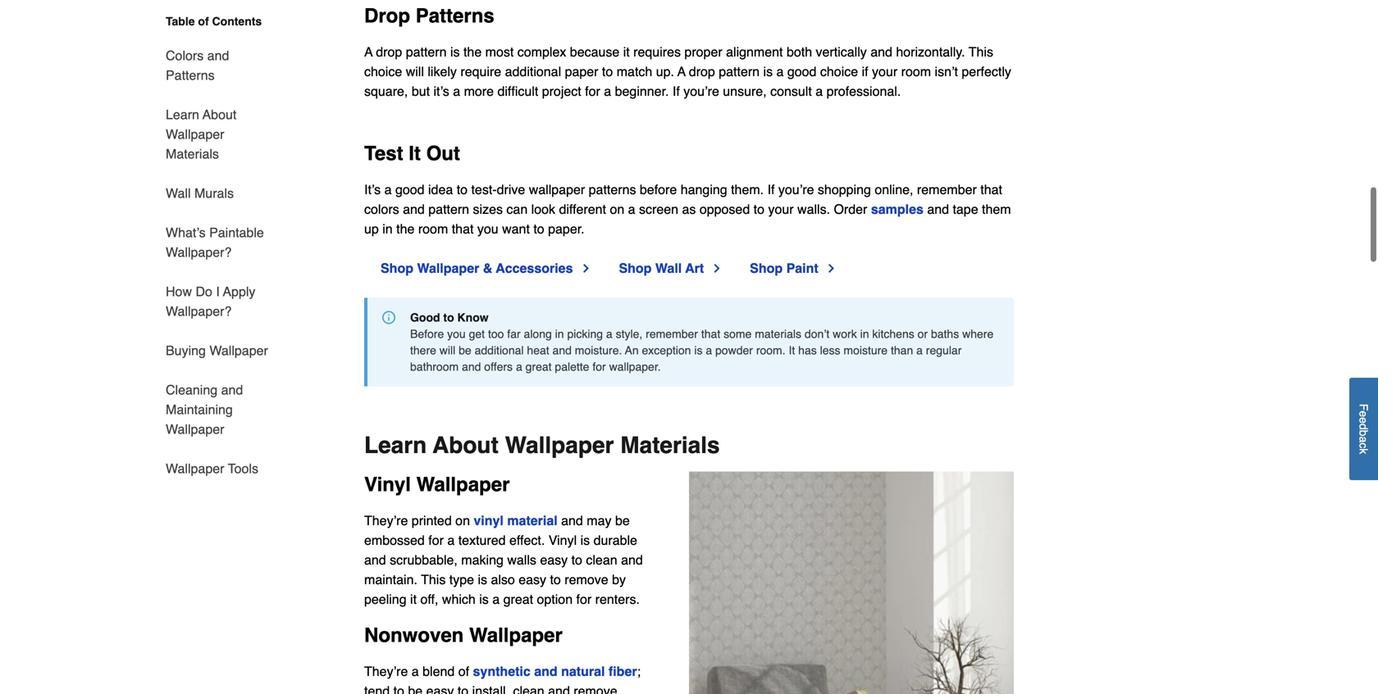 Task type: vqa. For each thing, say whether or not it's contained in the screenshot.
'clean' within the and may be embossed for a textured effect. Vinyl is durable and scrubbable, making walls easy to clean and maintain. This type is also easy to remove by peeling it off, which is a great option for renters.
yes



Task type: describe. For each thing, give the bounding box(es) containing it.
learn about wallpaper materials link
[[166, 95, 269, 174]]

along
[[524, 328, 552, 341]]

1 vertical spatial materials
[[620, 433, 720, 459]]

paint
[[787, 261, 819, 276]]

be inside ; tend to be easy to install, clean and remove.
[[408, 684, 423, 695]]

out
[[426, 142, 460, 165]]

and inside a drop pattern is the most complex because it requires proper alignment both vertically and horizontally. this choice will likely require additional paper to match up. a drop pattern is a good choice if your room isn't perfectly square, but it's a more difficult project for a beginner. if you're unsure, consult a professional.
[[871, 44, 893, 60]]

vinyl wallpaper
[[364, 474, 510, 497]]

different
[[559, 202, 606, 217]]

what's
[[166, 225, 206, 240]]

how do i apply wallpaper?
[[166, 284, 255, 319]]

is right which
[[479, 593, 489, 608]]

0 vertical spatial patterns
[[416, 5, 495, 27]]

that inside good to know before you get too far along in picking a style, remember that some materials don't work in kitchens or baths where there will be additional heat and moisture. an exception is a powder room. it has less moisture than a regular bathroom and offers a great palette for wallpaper.
[[701, 328, 721, 341]]

about inside learn about wallpaper materials
[[203, 107, 237, 122]]

wallpaper down palette
[[505, 433, 614, 459]]

material
[[507, 514, 558, 529]]

k
[[1358, 449, 1371, 455]]

to inside and tape them up in the room that you want to paper.
[[534, 222, 545, 237]]

a up consult
[[777, 64, 784, 79]]

or
[[918, 328, 928, 341]]

to up remove on the bottom left of the page
[[572, 553, 582, 568]]

kitchens
[[873, 328, 915, 341]]

for down printed
[[429, 533, 444, 549]]

picking
[[567, 328, 603, 341]]

be inside and may be embossed for a textured effect. vinyl is durable and scrubbable, making walls easy to clean and maintain. this type is also easy to remove by peeling it off, which is a great option for renters.
[[615, 514, 630, 529]]

palette
[[555, 361, 589, 374]]

and inside and tape them up in the room that you want to paper.
[[927, 202, 949, 217]]

2 e from the top
[[1358, 418, 1371, 424]]

of inside table of contents "element"
[[198, 15, 209, 28]]

great inside good to know before you get too far along in picking a style, remember that some materials don't work in kitchens or baths where there will be additional heat and moisture. an exception is a powder room. it has less moisture than a regular bathroom and offers a great palette for wallpaper.
[[526, 361, 552, 374]]

shop wallpaper & accessories
[[381, 261, 573, 276]]

how
[[166, 284, 192, 299]]

if
[[862, 64, 869, 79]]

consult
[[771, 84, 812, 99]]

0 vertical spatial vinyl
[[364, 474, 411, 497]]

wall inside shop wall art link
[[655, 261, 682, 276]]

them.
[[731, 182, 764, 197]]

blend
[[423, 665, 455, 680]]

an
[[625, 344, 639, 357]]

shop for shop paint
[[750, 261, 783, 276]]

and inside it's a good idea to test-drive wallpaper patterns before hanging them. if you're shopping online, remember that colors and pattern sizes can look different on a screen as opposed to your walls. order
[[403, 202, 425, 217]]

0 vertical spatial it
[[409, 142, 421, 165]]

a right the it's
[[453, 84, 460, 99]]

it's a good idea to test-drive wallpaper patterns before hanging them. if you're shopping online, remember that colors and pattern sizes can look different on a screen as opposed to your walls. order
[[364, 182, 1003, 217]]

a right consult
[[816, 84, 823, 99]]

shop for shop wallpaper & accessories
[[381, 261, 414, 276]]

which
[[442, 593, 476, 608]]

good to know before you get too far along in picking a style, remember that some materials don't work in kitchens or baths where there will be additional heat and moisture. an exception is a powder room. it has less moisture than a regular bathroom and offers a great palette for wallpaper.
[[410, 311, 994, 374]]

to up the option
[[550, 573, 561, 588]]

in inside and tape them up in the room that you want to paper.
[[383, 222, 393, 237]]

type
[[449, 573, 474, 588]]

f e e d b a c k button
[[1350, 378, 1378, 481]]

info image
[[382, 311, 395, 325]]

your inside it's a good idea to test-drive wallpaper patterns before hanging them. if you're shopping online, remember that colors and pattern sizes can look different on a screen as opposed to your walls. order
[[768, 202, 794, 217]]

room inside and tape them up in the room that you want to paper.
[[418, 222, 448, 237]]

natural
[[561, 665, 605, 680]]

tape
[[953, 202, 979, 217]]

wallpaper up 'they're printed on vinyl material'
[[416, 474, 510, 497]]

table
[[166, 15, 195, 28]]

1 horizontal spatial learn about wallpaper materials
[[364, 433, 720, 459]]

bathroom
[[410, 361, 459, 374]]

paintable
[[209, 225, 264, 240]]

this inside and may be embossed for a textured effect. vinyl is durable and scrubbable, making walls easy to clean and maintain. this type is also easy to remove by peeling it off, which is a great option for renters.
[[421, 573, 446, 588]]

a up moisture.
[[606, 328, 613, 341]]

textured
[[458, 533, 506, 549]]

drop patterns
[[364, 5, 495, 27]]

a left "powder"
[[706, 344, 712, 357]]

a living room with gray and white wallpaper, a gray linen chair, light oak floors and a white vase. image
[[689, 472, 1014, 695]]

exception
[[642, 344, 691, 357]]

complex
[[518, 44, 566, 60]]

online,
[[875, 182, 914, 197]]

tend
[[364, 684, 390, 695]]

this inside a drop pattern is the most complex because it requires proper alignment both vertically and horizontally. this choice will likely require additional paper to match up. a drop pattern is a good choice if your room isn't perfectly square, but it's a more difficult project for a beginner. if you're unsure, consult a professional.
[[969, 44, 994, 60]]

that inside it's a good idea to test-drive wallpaper patterns before hanging them. if you're shopping online, remember that colors and pattern sizes can look different on a screen as opposed to your walls. order
[[981, 182, 1003, 197]]

will inside good to know before you get too far along in picking a style, remember that some materials don't work in kitchens or baths where there will be additional heat and moisture. an exception is a powder room. it has less moisture than a regular bathroom and offers a great palette for wallpaper.
[[440, 344, 456, 357]]

paper.
[[548, 222, 585, 237]]

durable
[[594, 533, 637, 549]]

materials
[[755, 328, 802, 341]]

1 vertical spatial of
[[458, 665, 469, 680]]

if inside a drop pattern is the most complex because it requires proper alignment both vertically and horizontally. this choice will likely require additional paper to match up. a drop pattern is a good choice if your room isn't perfectly square, but it's a more difficult project for a beginner. if you're unsure, consult a professional.
[[673, 84, 680, 99]]

on inside it's a good idea to test-drive wallpaper patterns before hanging them. if you're shopping online, remember that colors and pattern sizes can look different on a screen as opposed to your walls. order
[[610, 202, 625, 217]]

opposed
[[700, 202, 750, 217]]

wallpaper inside cleaning and maintaining wallpaper
[[166, 422, 224, 437]]

look
[[531, 202, 555, 217]]

square,
[[364, 84, 408, 99]]

additional inside good to know before you get too far along in picking a style, remember that some materials don't work in kitchens or baths where there will be additional heat and moisture. an exception is a powder room. it has less moisture than a regular bathroom and offers a great palette for wallpaper.
[[475, 344, 524, 357]]

effect.
[[510, 533, 545, 549]]

some
[[724, 328, 752, 341]]

install,
[[472, 684, 510, 695]]

they're a blend of synthetic and natural fiber
[[364, 665, 637, 680]]

vinyl material link
[[474, 514, 558, 529]]

easy inside ; tend to be easy to install, clean and remove.
[[426, 684, 454, 695]]

up
[[364, 222, 379, 237]]

room inside a drop pattern is the most complex because it requires proper alignment both vertically and horizontally. this choice will likely require additional paper to match up. a drop pattern is a good choice if your room isn't perfectly square, but it's a more difficult project for a beginner. if you're unsure, consult a professional.
[[901, 64, 931, 79]]

vinyl
[[474, 514, 504, 529]]

know
[[457, 311, 489, 325]]

you inside good to know before you get too far along in picking a style, remember that some materials don't work in kitchens or baths where there will be additional heat and moisture. an exception is a powder room. it has less moisture than a regular bathroom and offers a great palette for wallpaper.
[[447, 328, 466, 341]]

walls
[[507, 553, 537, 568]]

a right "it's"
[[384, 182, 392, 197]]

remove.
[[574, 684, 621, 695]]

great inside and may be embossed for a textured effect. vinyl is durable and scrubbable, making walls easy to clean and maintain. this type is also easy to remove by peeling it off, which is a great option for renters.
[[503, 593, 533, 608]]

chevron right image for shop paint
[[825, 262, 838, 275]]

is down making
[[478, 573, 487, 588]]

clean inside ; tend to be easy to install, clean and remove.
[[513, 684, 545, 695]]

it's
[[434, 84, 449, 99]]

wall murals
[[166, 186, 234, 201]]

as
[[682, 202, 696, 217]]

wallpaper right buying on the left of page
[[210, 343, 268, 359]]

is inside good to know before you get too far along in picking a style, remember that some materials don't work in kitchens or baths where there will be additional heat and moisture. an exception is a powder room. it has less moisture than a regular bathroom and offers a great palette for wallpaper.
[[694, 344, 703, 357]]

1 vertical spatial easy
[[519, 573, 546, 588]]

wallpaper inside learn about wallpaper materials
[[166, 127, 224, 142]]

don't
[[805, 328, 830, 341]]

for down remove on the bottom left of the page
[[576, 593, 592, 608]]

proper
[[685, 44, 723, 60]]

test
[[364, 142, 403, 165]]

you're inside a drop pattern is the most complex because it requires proper alignment both vertically and horizontally. this choice will likely require additional paper to match up. a drop pattern is a good choice if your room isn't perfectly square, but it's a more difficult project for a beginner. if you're unsure, consult a professional.
[[684, 84, 719, 99]]

unsure,
[[723, 84, 767, 99]]

they're printed on vinyl material
[[364, 514, 558, 529]]

and inside colors and patterns
[[207, 48, 229, 63]]

learn inside learn about wallpaper materials
[[166, 107, 199, 122]]

printed
[[412, 514, 452, 529]]

baths
[[931, 328, 959, 341]]

you're inside it's a good idea to test-drive wallpaper patterns before hanging them. if you're shopping online, remember that colors and pattern sizes can look different on a screen as opposed to your walls. order
[[779, 182, 814, 197]]

what's paintable wallpaper?
[[166, 225, 264, 260]]

nonwoven
[[364, 625, 464, 647]]

shop paint link
[[750, 259, 838, 279]]

materials inside learn about wallpaper materials
[[166, 146, 219, 162]]

0 vertical spatial easy
[[540, 553, 568, 568]]

is down alignment
[[763, 64, 773, 79]]

chevron right image for shop wall art
[[711, 262, 724, 275]]

to right tend
[[393, 684, 404, 695]]

and inside cleaning and maintaining wallpaper
[[221, 383, 243, 398]]

to inside a drop pattern is the most complex because it requires proper alignment both vertically and horizontally. this choice will likely require additional paper to match up. a drop pattern is a good choice if your room isn't perfectly square, but it's a more difficult project for a beginner. if you're unsure, consult a professional.
[[602, 64, 613, 79]]

do
[[196, 284, 212, 299]]

for inside a drop pattern is the most complex because it requires proper alignment both vertically and horizontally. this choice will likely require additional paper to match up. a drop pattern is a good choice if your room isn't perfectly square, but it's a more difficult project for a beginner. if you're unsure, consult a professional.
[[585, 84, 600, 99]]

remember inside good to know before you get too far along in picking a style, remember that some materials don't work in kitchens or baths where there will be additional heat and moisture. an exception is a powder room. it has less moisture than a regular bathroom and offers a great palette for wallpaper.
[[646, 328, 698, 341]]

a drop pattern is the most complex because it requires proper alignment both vertically and horizontally. this choice will likely require additional paper to match up. a drop pattern is a good choice if your room isn't perfectly square, but it's a more difficult project for a beginner. if you're unsure, consult a professional.
[[364, 44, 1012, 99]]

a down or
[[917, 344, 923, 357]]

1 horizontal spatial learn
[[364, 433, 427, 459]]

f
[[1358, 404, 1371, 411]]

perfectly
[[962, 64, 1012, 79]]

idea
[[428, 182, 453, 197]]

offers
[[484, 361, 513, 374]]

and inside ; tend to be easy to install, clean and remove.
[[548, 684, 570, 695]]



Task type: locate. For each thing, give the bounding box(es) containing it.
great down the also
[[503, 593, 533, 608]]

0 horizontal spatial materials
[[166, 146, 219, 162]]

buying
[[166, 343, 206, 359]]

for inside good to know before you get too far along in picking a style, remember that some materials don't work in kitchens or baths where there will be additional heat and moisture. an exception is a powder room. it has less moisture than a regular bathroom and offers a great palette for wallpaper.
[[593, 361, 606, 374]]

0 horizontal spatial learn
[[166, 107, 199, 122]]

to inside good to know before you get too far along in picking a style, remember that some materials don't work in kitchens or baths where there will be additional heat and moisture. an exception is a powder room. it has less moisture than a regular bathroom and offers a great palette for wallpaper.
[[443, 311, 454, 325]]

0 vertical spatial materials
[[166, 146, 219, 162]]

by
[[612, 573, 626, 588]]

and may be embossed for a textured effect. vinyl is durable and scrubbable, making walls easy to clean and maintain. this type is also easy to remove by peeling it off, which is a great option for renters.
[[364, 514, 643, 608]]

it left out
[[409, 142, 421, 165]]

of right table at the left of the page
[[198, 15, 209, 28]]

2 vertical spatial pattern
[[429, 202, 469, 217]]

maintaining
[[166, 402, 233, 418]]

0 vertical spatial wallpaper?
[[166, 245, 232, 260]]

1 horizontal spatial a
[[678, 64, 686, 79]]

pattern up 'likely'
[[406, 44, 447, 60]]

2 horizontal spatial shop
[[750, 261, 783, 276]]

to
[[602, 64, 613, 79], [457, 182, 468, 197], [754, 202, 765, 217], [534, 222, 545, 237], [443, 311, 454, 325], [572, 553, 582, 568], [550, 573, 561, 588], [393, 684, 404, 695], [458, 684, 469, 695]]

but
[[412, 84, 430, 99]]

on down patterns
[[610, 202, 625, 217]]

shop paint
[[750, 261, 819, 276]]

your
[[872, 64, 898, 79], [768, 202, 794, 217]]

drop down drop
[[376, 44, 402, 60]]

0 vertical spatial they're
[[364, 514, 408, 529]]

1 horizontal spatial wall
[[655, 261, 682, 276]]

1 vertical spatial they're
[[364, 665, 408, 680]]

the up "require"
[[464, 44, 482, 60]]

wallpaper left & on the top left
[[417, 261, 479, 276]]

0 vertical spatial you
[[477, 222, 499, 237]]

0 horizontal spatial wall
[[166, 186, 191, 201]]

clean inside and may be embossed for a textured effect. vinyl is durable and scrubbable, making walls easy to clean and maintain. this type is also easy to remove by peeling it off, which is a great option for renters.
[[586, 553, 618, 568]]

isn't
[[935, 64, 958, 79]]

1 wallpaper? from the top
[[166, 245, 232, 260]]

shop
[[381, 261, 414, 276], [619, 261, 652, 276], [750, 261, 783, 276]]

it inside and may be embossed for a textured effect. vinyl is durable and scrubbable, making walls easy to clean and maintain. this type is also easy to remove by peeling it off, which is a great option for renters.
[[410, 593, 417, 608]]

2 chevron right image from the left
[[711, 262, 724, 275]]

0 horizontal spatial will
[[406, 64, 424, 79]]

1 vertical spatial a
[[678, 64, 686, 79]]

0 vertical spatial about
[[203, 107, 237, 122]]

that inside and tape them up in the room that you want to paper.
[[452, 222, 474, 237]]

additional inside a drop pattern is the most complex because it requires proper alignment both vertically and horizontally. this choice will likely require additional paper to match up. a drop pattern is a good choice if your room isn't perfectly square, but it's a more difficult project for a beginner. if you're unsure, consult a professional.
[[505, 64, 561, 79]]

on left vinyl
[[456, 514, 470, 529]]

if inside it's a good idea to test-drive wallpaper patterns before hanging them. if you're shopping online, remember that colors and pattern sizes can look different on a screen as opposed to your walls. order
[[768, 182, 775, 197]]

it
[[409, 142, 421, 165], [789, 344, 795, 357]]

learn
[[166, 107, 199, 122], [364, 433, 427, 459]]

shop for shop wall art
[[619, 261, 652, 276]]

a inside button
[[1358, 437, 1371, 443]]

wallpaper.
[[609, 361, 661, 374]]

0 vertical spatial additional
[[505, 64, 561, 79]]

chevron right image for shop wallpaper & accessories
[[580, 262, 593, 275]]

less
[[820, 344, 841, 357]]

option
[[537, 593, 573, 608]]

wallpaper tools
[[166, 462, 258, 477]]

good
[[788, 64, 817, 79], [395, 182, 425, 197]]

about down colors and patterns link at the top left of the page
[[203, 107, 237, 122]]

0 horizontal spatial choice
[[364, 64, 402, 79]]

1 horizontal spatial in
[[555, 328, 564, 341]]

art
[[685, 261, 704, 276]]

0 vertical spatial be
[[459, 344, 472, 357]]

chevron right image inside shop wallpaper & accessories link
[[580, 262, 593, 275]]

1 vertical spatial pattern
[[719, 64, 760, 79]]

the down "colors"
[[396, 222, 415, 237]]

2 shop from the left
[[619, 261, 652, 276]]

the
[[464, 44, 482, 60], [396, 222, 415, 237]]

1 vertical spatial this
[[421, 573, 446, 588]]

0 horizontal spatial on
[[456, 514, 470, 529]]

you're
[[684, 84, 719, 99], [779, 182, 814, 197]]

remember up tape
[[917, 182, 977, 197]]

a right offers
[[516, 361, 522, 374]]

good
[[410, 311, 440, 325]]

of
[[198, 15, 209, 28], [458, 665, 469, 680]]

0 horizontal spatial this
[[421, 573, 446, 588]]

learn about wallpaper materials up material
[[364, 433, 720, 459]]

it inside a drop pattern is the most complex because it requires proper alignment both vertically and horizontally. this choice will likely require additional paper to match up. a drop pattern is a good choice if your room isn't perfectly square, but it's a more difficult project for a beginner. if you're unsure, consult a professional.
[[623, 44, 630, 60]]

2 horizontal spatial that
[[981, 182, 1003, 197]]

1 horizontal spatial your
[[872, 64, 898, 79]]

also
[[491, 573, 515, 588]]

that up them
[[981, 182, 1003, 197]]

regular
[[926, 344, 962, 357]]

1 e from the top
[[1358, 411, 1371, 418]]

materials
[[166, 146, 219, 162], [620, 433, 720, 459]]

1 horizontal spatial it
[[789, 344, 795, 357]]

additional down the 'complex'
[[505, 64, 561, 79]]

1 horizontal spatial clean
[[586, 553, 618, 568]]

shop up info image
[[381, 261, 414, 276]]

wall left art
[[655, 261, 682, 276]]

1 horizontal spatial about
[[433, 433, 499, 459]]

chevron right image inside shop paint link
[[825, 262, 838, 275]]

they're for they're printed on vinyl material
[[364, 514, 408, 529]]

in up moisture
[[860, 328, 869, 341]]

scrubbable,
[[390, 553, 458, 568]]

0 horizontal spatial shop
[[381, 261, 414, 276]]

e
[[1358, 411, 1371, 418], [1358, 418, 1371, 424]]

0 horizontal spatial that
[[452, 222, 474, 237]]

this up off,
[[421, 573, 446, 588]]

additional
[[505, 64, 561, 79], [475, 344, 524, 357]]

they're
[[364, 514, 408, 529], [364, 665, 408, 680]]

0 horizontal spatial room
[[418, 222, 448, 237]]

0 vertical spatial remember
[[917, 182, 977, 197]]

pattern up unsure, on the top right of page
[[719, 64, 760, 79]]

project
[[542, 84, 582, 99]]

will up but
[[406, 64, 424, 79]]

that left some
[[701, 328, 721, 341]]

order
[[834, 202, 868, 217]]

how do i apply wallpaper? link
[[166, 272, 269, 331]]

samples
[[871, 202, 924, 217]]

0 horizontal spatial it
[[410, 593, 417, 608]]

embossed
[[364, 533, 425, 549]]

1 horizontal spatial this
[[969, 44, 994, 60]]

0 vertical spatial if
[[673, 84, 680, 99]]

2 vertical spatial easy
[[426, 684, 454, 695]]

drop down proper
[[689, 64, 715, 79]]

0 vertical spatial this
[[969, 44, 994, 60]]

0 horizontal spatial be
[[408, 684, 423, 695]]

tools
[[228, 462, 258, 477]]

shop wallpaper & accessories link
[[381, 259, 593, 279]]

1 shop from the left
[[381, 261, 414, 276]]

is right the exception
[[694, 344, 703, 357]]

sizes
[[473, 202, 503, 217]]

0 horizontal spatial a
[[364, 44, 373, 60]]

in right up
[[383, 222, 393, 237]]

0 vertical spatial learn
[[166, 107, 199, 122]]

chevron right image right paint
[[825, 262, 838, 275]]

wall inside wall murals link
[[166, 186, 191, 201]]

0 vertical spatial that
[[981, 182, 1003, 197]]

great down the heat
[[526, 361, 552, 374]]

1 horizontal spatial patterns
[[416, 5, 495, 27]]

0 vertical spatial a
[[364, 44, 373, 60]]

easy right walls
[[540, 553, 568, 568]]

patterns inside colors and patterns
[[166, 68, 215, 83]]

i
[[216, 284, 220, 299]]

more
[[464, 84, 494, 99]]

0 vertical spatial it
[[623, 44, 630, 60]]

1 horizontal spatial choice
[[820, 64, 858, 79]]

good inside it's a good idea to test-drive wallpaper patterns before hanging them. if you're shopping online, remember that colors and pattern sizes can look different on a screen as opposed to your walls. order
[[395, 182, 425, 197]]

to down look
[[534, 222, 545, 237]]

to right good
[[443, 311, 454, 325]]

shop left paint
[[750, 261, 783, 276]]

the inside a drop pattern is the most complex because it requires proper alignment both vertically and horizontally. this choice will likely require additional paper to match up. a drop pattern is a good choice if your room isn't perfectly square, but it's a more difficult project for a beginner. if you're unsure, consult a professional.
[[464, 44, 482, 60]]

1 vertical spatial your
[[768, 202, 794, 217]]

most
[[485, 44, 514, 60]]

a left beginner.
[[604, 84, 611, 99]]

clean down synthetic and natural fiber link
[[513, 684, 545, 695]]

horizontally.
[[896, 44, 965, 60]]

1 horizontal spatial it
[[623, 44, 630, 60]]

learn up vinyl wallpaper
[[364, 433, 427, 459]]

room down idea
[[418, 222, 448, 237]]

learn about wallpaper materials inside table of contents "element"
[[166, 107, 237, 162]]

to right idea
[[457, 182, 468, 197]]

to down them.
[[754, 202, 765, 217]]

contents
[[212, 15, 262, 28]]

1 vertical spatial on
[[456, 514, 470, 529]]

you left get
[[447, 328, 466, 341]]

0 vertical spatial will
[[406, 64, 424, 79]]

patterns up 'likely'
[[416, 5, 495, 27]]

0 horizontal spatial your
[[768, 202, 794, 217]]

match
[[617, 64, 653, 79]]

1 vertical spatial remember
[[646, 328, 698, 341]]

1 horizontal spatial shop
[[619, 261, 652, 276]]

0 horizontal spatial patterns
[[166, 68, 215, 83]]

1 they're from the top
[[364, 514, 408, 529]]

colors
[[364, 202, 399, 217]]

1 horizontal spatial if
[[768, 182, 775, 197]]

0 vertical spatial good
[[788, 64, 817, 79]]

wall left murals
[[166, 186, 191, 201]]

hanging
[[681, 182, 728, 197]]

0 vertical spatial of
[[198, 15, 209, 28]]

3 chevron right image from the left
[[825, 262, 838, 275]]

1 chevron right image from the left
[[580, 262, 593, 275]]

good inside a drop pattern is the most complex because it requires proper alignment both vertically and horizontally. this choice will likely require additional paper to match up. a drop pattern is a good choice if your room isn't perfectly square, but it's a more difficult project for a beginner. if you're unsure, consult a professional.
[[788, 64, 817, 79]]

1 vertical spatial be
[[615, 514, 630, 529]]

that down sizes
[[452, 222, 474, 237]]

you're down proper
[[684, 84, 719, 99]]

if
[[673, 84, 680, 99], [768, 182, 775, 197]]

them
[[982, 202, 1011, 217]]

colors and patterns link
[[166, 36, 269, 95]]

vertically
[[816, 44, 867, 60]]

shop wall art
[[619, 261, 704, 276]]

wallpaper up synthetic
[[469, 625, 563, 647]]

you're up walls.
[[779, 182, 814, 197]]

table of contents
[[166, 15, 262, 28]]

a up k
[[1358, 437, 1371, 443]]

is up 'likely'
[[450, 44, 460, 60]]

0 horizontal spatial drop
[[376, 44, 402, 60]]

choice
[[364, 64, 402, 79], [820, 64, 858, 79]]

vinyl up the embossed
[[364, 474, 411, 497]]

if down the up.
[[673, 84, 680, 99]]

1 vertical spatial the
[[396, 222, 415, 237]]

up.
[[656, 64, 674, 79]]

2 they're from the top
[[364, 665, 408, 680]]

before
[[410, 328, 444, 341]]

both
[[787, 44, 812, 60]]

1 horizontal spatial room
[[901, 64, 931, 79]]

synthetic and natural fiber link
[[473, 665, 637, 680]]

vinyl inside and may be embossed for a textured effect. vinyl is durable and scrubbable, making walls easy to clean and maintain. this type is also easy to remove by peeling it off, which is a great option for renters.
[[549, 533, 577, 549]]

if right them.
[[768, 182, 775, 197]]

far
[[507, 328, 521, 341]]

your left walls.
[[768, 202, 794, 217]]

may
[[587, 514, 612, 529]]

&
[[483, 261, 493, 276]]

chevron right image inside shop wall art link
[[711, 262, 724, 275]]

chevron right image right art
[[711, 262, 724, 275]]

1 vertical spatial it
[[410, 593, 417, 608]]

chevron right image
[[580, 262, 593, 275], [711, 262, 724, 275], [825, 262, 838, 275]]

remember up the exception
[[646, 328, 698, 341]]

this up perfectly
[[969, 44, 994, 60]]

the inside and tape them up in the room that you want to paper.
[[396, 222, 415, 237]]

0 horizontal spatial chevron right image
[[580, 262, 593, 275]]

remember inside it's a good idea to test-drive wallpaper patterns before hanging them. if you're shopping online, remember that colors and pattern sizes can look different on a screen as opposed to your walls. order
[[917, 182, 977, 197]]

2 horizontal spatial chevron right image
[[825, 262, 838, 275]]

you down sizes
[[477, 222, 499, 237]]

walls.
[[798, 202, 830, 217]]

they're up tend
[[364, 665, 408, 680]]

vinyl right effect.
[[549, 533, 577, 549]]

it left off,
[[410, 593, 417, 608]]

0 horizontal spatial vinyl
[[364, 474, 411, 497]]

table of contents element
[[146, 13, 269, 479]]

3 shop from the left
[[750, 261, 783, 276]]

your inside a drop pattern is the most complex because it requires proper alignment both vertically and horizontally. this choice will likely require additional paper to match up. a drop pattern is a good choice if your room isn't perfectly square, but it's a more difficult project for a beginner. if you're unsure, consult a professional.
[[872, 64, 898, 79]]

1 vertical spatial that
[[452, 222, 474, 237]]

peeling
[[364, 593, 407, 608]]

remove
[[565, 573, 609, 588]]

0 vertical spatial your
[[872, 64, 898, 79]]

wallpaper? inside "what's paintable wallpaper?"
[[166, 245, 232, 260]]

a left screen
[[628, 202, 636, 217]]

0 horizontal spatial of
[[198, 15, 209, 28]]

you inside and tape them up in the room that you want to paper.
[[477, 222, 499, 237]]

0 horizontal spatial if
[[673, 84, 680, 99]]

0 vertical spatial great
[[526, 361, 552, 374]]

1 vertical spatial if
[[768, 182, 775, 197]]

0 vertical spatial wall
[[166, 186, 191, 201]]

1 vertical spatial patterns
[[166, 68, 215, 83]]

0 horizontal spatial remember
[[646, 328, 698, 341]]

wallpaper? inside how do i apply wallpaper?
[[166, 304, 232, 319]]

great
[[526, 361, 552, 374], [503, 593, 533, 608]]

about up vinyl wallpaper
[[433, 433, 499, 459]]

0 horizontal spatial in
[[383, 222, 393, 237]]

to down because
[[602, 64, 613, 79]]

learn down colors and patterns
[[166, 107, 199, 122]]

of right blend at the bottom left
[[458, 665, 469, 680]]

1 vertical spatial clean
[[513, 684, 545, 695]]

a down drop
[[364, 44, 373, 60]]

to left install,
[[458, 684, 469, 695]]

maintain.
[[364, 573, 418, 588]]

is down may
[[581, 533, 590, 549]]

accessories
[[496, 261, 573, 276]]

they're for they're a blend of synthetic and natural fiber
[[364, 665, 408, 680]]

2 wallpaper? from the top
[[166, 304, 232, 319]]

a right the up.
[[678, 64, 686, 79]]

0 vertical spatial drop
[[376, 44, 402, 60]]

for down moisture.
[[593, 361, 606, 374]]

2 choice from the left
[[820, 64, 858, 79]]

0 horizontal spatial you're
[[684, 84, 719, 99]]

it up match
[[623, 44, 630, 60]]

a left blend at the bottom left
[[412, 665, 419, 680]]

will up the bathroom
[[440, 344, 456, 357]]

a
[[364, 44, 373, 60], [678, 64, 686, 79]]

1 horizontal spatial drop
[[689, 64, 715, 79]]

wallpaper up wall murals
[[166, 127, 224, 142]]

moisture.
[[575, 344, 622, 357]]

0 vertical spatial learn about wallpaper materials
[[166, 107, 237, 162]]

wallpaper tools link
[[166, 450, 258, 479]]

1 vertical spatial drop
[[689, 64, 715, 79]]

choice up square,
[[364, 64, 402, 79]]

can
[[507, 202, 528, 217]]

wallpaper down maintaining at the bottom left of the page
[[166, 422, 224, 437]]

1 vertical spatial about
[[433, 433, 499, 459]]

they're up the embossed
[[364, 514, 408, 529]]

1 horizontal spatial materials
[[620, 433, 720, 459]]

paper
[[565, 64, 599, 79]]

require
[[461, 64, 501, 79]]

be down blend at the bottom left
[[408, 684, 423, 695]]

will inside a drop pattern is the most complex because it requires proper alignment both vertically and horizontally. this choice will likely require additional paper to match up. a drop pattern is a good choice if your room isn't perfectly square, but it's a more difficult project for a beginner. if you're unsure, consult a professional.
[[406, 64, 424, 79]]

1 horizontal spatial you're
[[779, 182, 814, 197]]

wallpaper? down the what's
[[166, 245, 232, 260]]

room.
[[756, 344, 786, 357]]

it inside good to know before you get too far along in picking a style, remember that some materials don't work in kitchens or baths where there will be additional heat and moisture. an exception is a powder room. it has less moisture than a regular bathroom and offers a great palette for wallpaper.
[[789, 344, 795, 357]]

be inside good to know before you get too far along in picking a style, remember that some materials don't work in kitchens or baths where there will be additional heat and moisture. an exception is a powder room. it has less moisture than a regular bathroom and offers a great palette for wallpaper.
[[459, 344, 472, 357]]

pattern inside it's a good idea to test-drive wallpaper patterns before hanging them. if you're shopping online, remember that colors and pattern sizes can look different on a screen as opposed to your walls. order
[[429, 202, 469, 217]]

than
[[891, 344, 913, 357]]

0 vertical spatial room
[[901, 64, 931, 79]]

likely
[[428, 64, 457, 79]]

additional up offers
[[475, 344, 524, 357]]

2 vertical spatial that
[[701, 328, 721, 341]]

for down the paper
[[585, 84, 600, 99]]

1 horizontal spatial be
[[459, 344, 472, 357]]

patterns down "colors"
[[166, 68, 215, 83]]

1 vertical spatial vinyl
[[549, 533, 577, 549]]

it's
[[364, 182, 381, 197]]

1 vertical spatial great
[[503, 593, 533, 608]]

e up b
[[1358, 418, 1371, 424]]

making
[[461, 553, 504, 568]]

1 vertical spatial learn about wallpaper materials
[[364, 433, 720, 459]]

1 vertical spatial will
[[440, 344, 456, 357]]

wallpaper left tools
[[166, 462, 224, 477]]

2 vertical spatial be
[[408, 684, 423, 695]]

easy down walls
[[519, 573, 546, 588]]

learn about wallpaper materials up wall murals
[[166, 107, 237, 162]]

a down 'they're printed on vinyl material'
[[447, 533, 455, 549]]

your right if
[[872, 64, 898, 79]]

has
[[798, 344, 817, 357]]

0 horizontal spatial it
[[409, 142, 421, 165]]

want
[[502, 222, 530, 237]]

0 vertical spatial pattern
[[406, 44, 447, 60]]

2 horizontal spatial in
[[860, 328, 869, 341]]

is
[[450, 44, 460, 60], [763, 64, 773, 79], [694, 344, 703, 357], [581, 533, 590, 549], [478, 573, 487, 588], [479, 593, 489, 608]]

1 choice from the left
[[364, 64, 402, 79]]

1 horizontal spatial good
[[788, 64, 817, 79]]

0 horizontal spatial clean
[[513, 684, 545, 695]]

colors
[[166, 48, 204, 63]]

1 horizontal spatial will
[[440, 344, 456, 357]]

a down the also
[[492, 593, 500, 608]]

be
[[459, 344, 472, 357], [615, 514, 630, 529], [408, 684, 423, 695]]

choice down 'vertically'
[[820, 64, 858, 79]]



